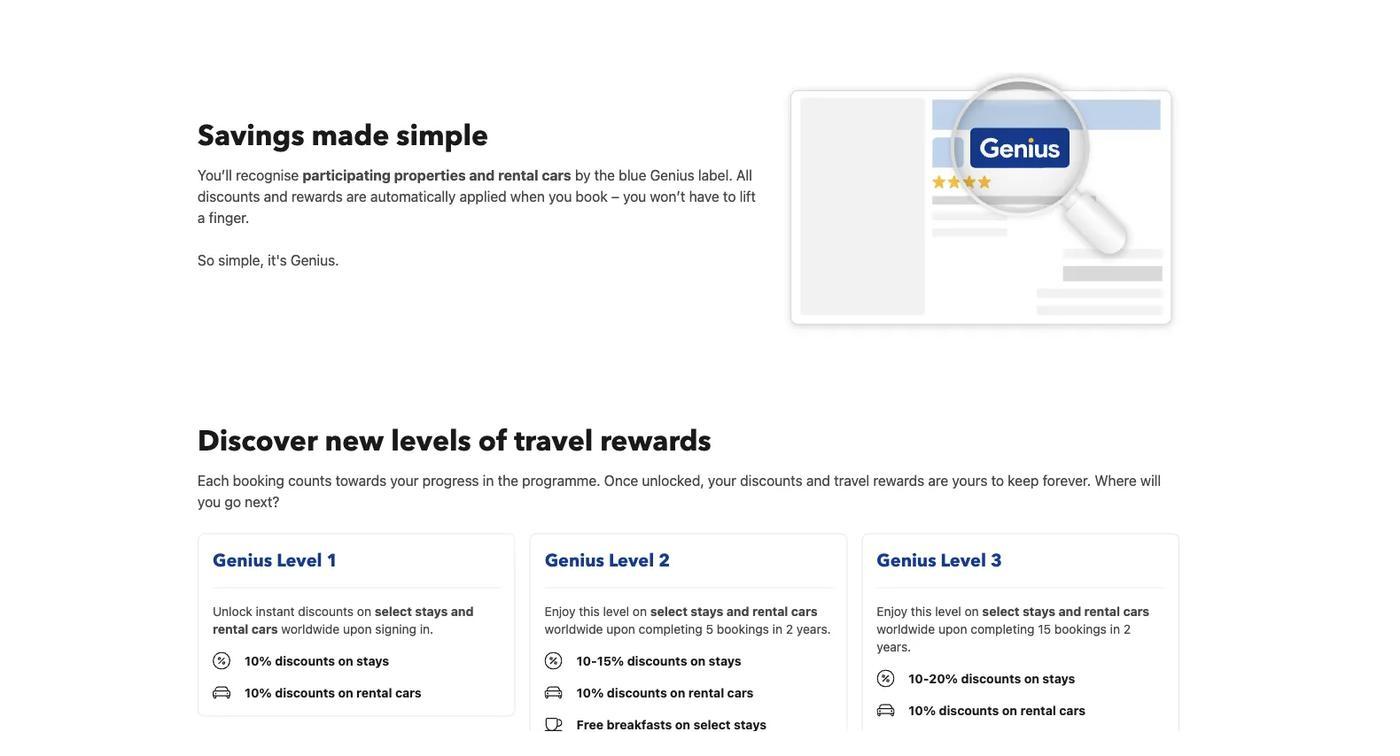 Task type: describe. For each thing, give the bounding box(es) containing it.
properties
[[394, 167, 466, 184]]

and inside 'enjoy this level on select stays and rental cars worldwide upon completing 5 bookings in 2 years.'
[[726, 604, 749, 619]]

new
[[325, 422, 384, 461]]

on inside 'enjoy this level on select stays and rental cars worldwide upon completing 5 bookings in 2 years.'
[[633, 604, 647, 619]]

–
[[611, 188, 619, 205]]

and inside 'by the blue genius label. all discounts and rewards are automatically applied when you book – you won't have to lift a finger.'
[[264, 188, 288, 205]]

levels
[[391, 422, 471, 461]]

by
[[575, 167, 591, 184]]

simple
[[396, 117, 488, 155]]

bookings for genius level 2
[[717, 622, 769, 637]]

recognise
[[236, 167, 299, 184]]

on inside "enjoy this level on select stays and rental cars worldwide upon completing 15 bookings in 2 years."
[[965, 604, 979, 619]]

completing for genius level 2
[[639, 622, 703, 637]]

enjoy this level on select stays and rental cars worldwide upon completing 15 bookings in 2 years.
[[877, 604, 1150, 654]]

where
[[1095, 472, 1137, 489]]

15%
[[597, 654, 624, 668]]

are inside each booking counts towards your progress in the programme. once unlocked, your discounts and travel rewards are yours to keep forever. where will you go next?
[[928, 472, 948, 489]]

will
[[1140, 472, 1161, 489]]

you'll
[[198, 167, 232, 184]]

when
[[510, 188, 545, 205]]

to inside each booking counts towards your progress in the programme. once unlocked, your discounts and travel rewards are yours to keep forever. where will you go next?
[[991, 472, 1004, 489]]

1
[[327, 549, 338, 573]]

in.
[[420, 622, 433, 637]]

1 horizontal spatial rewards
[[600, 422, 711, 461]]

booking
[[233, 472, 284, 489]]

discounts inside 'by the blue genius label. all discounts and rewards are automatically applied when you book – you won't have to lift a finger.'
[[198, 188, 260, 205]]

15
[[1038, 622, 1051, 637]]

rewards inside 'by the blue genius label. all discounts and rewards are automatically applied when you book – you won't have to lift a finger.'
[[291, 188, 343, 205]]

all
[[736, 167, 752, 184]]

so simple, it's genius.
[[198, 252, 339, 269]]

rental inside "enjoy this level on select stays and rental cars worldwide upon completing 15 bookings in 2 years."
[[1084, 604, 1120, 619]]

counts
[[288, 472, 332, 489]]

on down 'enjoy this level on select stays and rental cars worldwide upon completing 5 bookings in 2 years.'
[[690, 654, 706, 668]]

once
[[604, 472, 638, 489]]

you inside each booking counts towards your progress in the programme. once unlocked, your discounts and travel rewards are yours to keep forever. where will you go next?
[[198, 493, 221, 510]]

select inside 'enjoy this level on select stays and rental cars worldwide upon completing 5 bookings in 2 years.'
[[650, 604, 688, 619]]

participating
[[303, 167, 391, 184]]

in for genius level 2
[[772, 622, 782, 637]]

of
[[478, 422, 507, 461]]

lift
[[740, 188, 756, 205]]

5
[[706, 622, 713, 637]]

years. for genius level 2
[[797, 622, 831, 637]]

this for genius level 3
[[911, 604, 932, 619]]

programme.
[[522, 472, 600, 489]]

on down 10-20% discounts on stays
[[1002, 703, 1017, 718]]

towards
[[335, 472, 387, 489]]

10% for genius level 3
[[909, 703, 936, 718]]

unlocked,
[[642, 472, 704, 489]]

rental inside 'enjoy this level on select stays and rental cars worldwide upon completing 5 bookings in 2 years.'
[[752, 604, 788, 619]]

on down "15"
[[1024, 672, 1039, 686]]

2 horizontal spatial you
[[623, 188, 646, 205]]

instant
[[256, 604, 295, 619]]

to inside 'by the blue genius label. all discounts and rewards are automatically applied when you book – you won't have to lift a finger.'
[[723, 188, 736, 205]]

a
[[198, 209, 205, 226]]

signing
[[375, 622, 416, 637]]

genius for genius level 3
[[877, 549, 936, 573]]

genius level 3
[[877, 549, 1002, 573]]

2 for genius level 2
[[786, 622, 793, 637]]

on down worldwide upon signing in.
[[338, 654, 353, 668]]

this for genius level 2
[[579, 604, 600, 619]]

upon for genius level 3
[[938, 622, 967, 637]]

and inside each booking counts towards your progress in the programme. once unlocked, your discounts and travel rewards are yours to keep forever. where will you go next?
[[806, 472, 830, 489]]

on right breakfasts
[[675, 718, 690, 732]]

level for 3
[[941, 549, 986, 573]]

genius for genius level 1
[[213, 549, 272, 573]]

on up worldwide upon signing in.
[[357, 604, 371, 619]]

the inside 'by the blue genius label. all discounts and rewards are automatically applied when you book – you won't have to lift a finger.'
[[594, 167, 615, 184]]

savings made simple image
[[783, 72, 1180, 334]]

1 upon from the left
[[343, 622, 372, 637]]

next?
[[245, 493, 279, 510]]

rental inside select stays and rental cars
[[213, 622, 248, 637]]

the inside each booking counts towards your progress in the programme. once unlocked, your discounts and travel rewards are yours to keep forever. where will you go next?
[[498, 472, 518, 489]]

enjoy this level on select stays and rental cars worldwide upon completing 5 bookings in 2 years.
[[545, 604, 831, 637]]

10% discounts on rental cars for genius level 1
[[245, 686, 422, 700]]

and inside select stays and rental cars
[[451, 604, 474, 619]]

by the blue genius label. all discounts and rewards are automatically applied when you book – you won't have to lift a finger.
[[198, 167, 756, 226]]

simple,
[[218, 252, 264, 269]]

savings
[[198, 117, 304, 155]]

on down 10% discounts on stays
[[338, 686, 353, 700]]

worldwide for genius level 2
[[545, 622, 603, 637]]

stays inside 'enjoy this level on select stays and rental cars worldwide upon completing 5 bookings in 2 years.'
[[691, 604, 723, 619]]

level for 2
[[603, 604, 629, 619]]

2 for genius level 3
[[1123, 622, 1131, 637]]

worldwide upon signing in.
[[278, 622, 433, 637]]

unlock
[[213, 604, 252, 619]]

so
[[198, 252, 214, 269]]

breakfasts
[[607, 718, 672, 732]]



Task type: locate. For each thing, give the bounding box(es) containing it.
on up 10-15% discounts on stays
[[633, 604, 647, 619]]

10% discounts on stays
[[245, 654, 389, 668]]

select up 10-15% discounts on stays
[[650, 604, 688, 619]]

2 right 5
[[786, 622, 793, 637]]

free breakfasts on select stays
[[577, 718, 767, 732]]

keep
[[1008, 472, 1039, 489]]

2 inside 'enjoy this level on select stays and rental cars worldwide upon completing 5 bookings in 2 years.'
[[786, 622, 793, 637]]

1 horizontal spatial this
[[911, 604, 932, 619]]

2 level from the left
[[609, 549, 654, 573]]

0 horizontal spatial this
[[579, 604, 600, 619]]

10% discounts on rental cars down 10% discounts on stays
[[245, 686, 422, 700]]

1 horizontal spatial are
[[928, 472, 948, 489]]

2 worldwide from the left
[[545, 622, 603, 637]]

1 horizontal spatial level
[[935, 604, 961, 619]]

1 horizontal spatial in
[[772, 622, 782, 637]]

travel
[[514, 422, 593, 461], [834, 472, 869, 489]]

are inside 'by the blue genius label. all discounts and rewards are automatically applied when you book – you won't have to lift a finger.'
[[346, 188, 367, 205]]

2 completing from the left
[[971, 622, 1035, 637]]

0 horizontal spatial 2
[[659, 549, 670, 573]]

10% for genius level 1
[[245, 686, 272, 700]]

1 level from the left
[[603, 604, 629, 619]]

you
[[549, 188, 572, 205], [623, 188, 646, 205], [198, 493, 221, 510]]

years. for genius level 3
[[877, 640, 911, 654]]

bookings inside "enjoy this level on select stays and rental cars worldwide upon completing 15 bookings in 2 years."
[[1054, 622, 1107, 637]]

level for 1
[[277, 549, 322, 573]]

completing inside 'enjoy this level on select stays and rental cars worldwide upon completing 5 bookings in 2 years.'
[[639, 622, 703, 637]]

level
[[277, 549, 322, 573], [609, 549, 654, 573], [941, 549, 986, 573]]

your
[[390, 472, 419, 489], [708, 472, 736, 489]]

2 right "15"
[[1123, 622, 1131, 637]]

travel inside each booking counts towards your progress in the programme. once unlocked, your discounts and travel rewards are yours to keep forever. where will you go next?
[[834, 472, 869, 489]]

cars inside 'enjoy this level on select stays and rental cars worldwide upon completing 5 bookings in 2 years.'
[[791, 604, 818, 619]]

3 level from the left
[[941, 549, 986, 573]]

1 vertical spatial the
[[498, 472, 518, 489]]

1 horizontal spatial years.
[[877, 640, 911, 654]]

you right –
[[623, 188, 646, 205]]

to
[[723, 188, 736, 205], [991, 472, 1004, 489]]

2 up 'enjoy this level on select stays and rental cars worldwide upon completing 5 bookings in 2 years.'
[[659, 549, 670, 573]]

2 level from the left
[[935, 604, 961, 619]]

1 horizontal spatial enjoy
[[877, 604, 908, 619]]

go
[[225, 493, 241, 510]]

1 vertical spatial years.
[[877, 640, 911, 654]]

discover
[[198, 422, 318, 461]]

upon inside 'enjoy this level on select stays and rental cars worldwide upon completing 5 bookings in 2 years.'
[[606, 622, 635, 637]]

worldwide inside "enjoy this level on select stays and rental cars worldwide upon completing 15 bookings in 2 years."
[[877, 622, 935, 637]]

automatically
[[370, 188, 456, 205]]

0 horizontal spatial level
[[277, 549, 322, 573]]

select
[[375, 604, 412, 619], [650, 604, 688, 619], [982, 604, 1020, 619], [693, 718, 731, 732]]

3 upon from the left
[[938, 622, 967, 637]]

enjoy down genius level 3
[[877, 604, 908, 619]]

in inside "enjoy this level on select stays and rental cars worldwide upon completing 15 bookings in 2 years."
[[1110, 622, 1120, 637]]

0 horizontal spatial you
[[198, 493, 221, 510]]

worldwide down unlock instant discounts on
[[281, 622, 340, 637]]

stays inside select stays and rental cars
[[415, 604, 448, 619]]

level up 15%
[[603, 604, 629, 619]]

1 horizontal spatial your
[[708, 472, 736, 489]]

0 horizontal spatial 10-
[[577, 654, 597, 668]]

select up signing
[[375, 604, 412, 619]]

completing up 10-15% discounts on stays
[[639, 622, 703, 637]]

0 horizontal spatial rewards
[[291, 188, 343, 205]]

unlock instant discounts on
[[213, 604, 375, 619]]

0 horizontal spatial worldwide
[[281, 622, 340, 637]]

you'll recognise participating properties and rental cars
[[198, 167, 571, 184]]

finger.
[[209, 209, 249, 226]]

1 your from the left
[[390, 472, 419, 489]]

1 worldwide from the left
[[281, 622, 340, 637]]

10% down instant
[[245, 654, 272, 668]]

this
[[579, 604, 600, 619], [911, 604, 932, 619]]

10- for genius level 2
[[577, 654, 597, 668]]

upon up 15%
[[606, 622, 635, 637]]

1 horizontal spatial completing
[[971, 622, 1035, 637]]

enjoy down "genius level 2"
[[545, 604, 576, 619]]

are
[[346, 188, 367, 205], [928, 472, 948, 489]]

0 horizontal spatial bookings
[[717, 622, 769, 637]]

in right "15"
[[1110, 622, 1120, 637]]

2 horizontal spatial upon
[[938, 622, 967, 637]]

upon inside "enjoy this level on select stays and rental cars worldwide upon completing 15 bookings in 2 years."
[[938, 622, 967, 637]]

bookings for genius level 3
[[1054, 622, 1107, 637]]

level for 2
[[609, 549, 654, 573]]

10% discounts on rental cars down 10-20% discounts on stays
[[909, 703, 1086, 718]]

upon left signing
[[343, 622, 372, 637]]

enjoy for genius level 2
[[545, 604, 576, 619]]

completing for genius level 3
[[971, 622, 1035, 637]]

to left lift
[[723, 188, 736, 205]]

1 vertical spatial are
[[928, 472, 948, 489]]

in inside 'enjoy this level on select stays and rental cars worldwide upon completing 5 bookings in 2 years.'
[[772, 622, 782, 637]]

this inside 'enjoy this level on select stays and rental cars worldwide upon completing 5 bookings in 2 years.'
[[579, 604, 600, 619]]

enjoy
[[545, 604, 576, 619], [877, 604, 908, 619]]

level
[[603, 604, 629, 619], [935, 604, 961, 619]]

1 vertical spatial 10-
[[909, 672, 929, 686]]

0 horizontal spatial years.
[[797, 622, 831, 637]]

bookings inside 'enjoy this level on select stays and rental cars worldwide upon completing 5 bookings in 2 years.'
[[717, 622, 769, 637]]

10% discounts on rental cars down 10-15% discounts on stays
[[577, 686, 754, 700]]

your right unlocked,
[[708, 472, 736, 489]]

1 vertical spatial to
[[991, 472, 1004, 489]]

forever.
[[1043, 472, 1091, 489]]

completing inside "enjoy this level on select stays and rental cars worldwide upon completing 15 bookings in 2 years."
[[971, 622, 1035, 637]]

rewards
[[291, 188, 343, 205], [600, 422, 711, 461], [873, 472, 924, 489]]

book
[[576, 188, 608, 205]]

applied
[[460, 188, 507, 205]]

level inside "enjoy this level on select stays and rental cars worldwide upon completing 15 bookings in 2 years."
[[935, 604, 961, 619]]

0 vertical spatial rewards
[[291, 188, 343, 205]]

and
[[469, 167, 495, 184], [264, 188, 288, 205], [806, 472, 830, 489], [451, 604, 474, 619], [726, 604, 749, 619], [1059, 604, 1081, 619]]

genius level 2
[[545, 549, 670, 573]]

enjoy inside 'enjoy this level on select stays and rental cars worldwide upon completing 5 bookings in 2 years.'
[[545, 604, 576, 619]]

10% up free
[[577, 686, 604, 700]]

1 level from the left
[[277, 549, 322, 573]]

genius
[[650, 167, 695, 184], [213, 549, 272, 573], [545, 549, 604, 573], [877, 549, 936, 573]]

2 bookings from the left
[[1054, 622, 1107, 637]]

label.
[[698, 167, 733, 184]]

2 horizontal spatial rewards
[[873, 472, 924, 489]]

0 horizontal spatial enjoy
[[545, 604, 576, 619]]

rewards up unlocked,
[[600, 422, 711, 461]]

3
[[991, 549, 1002, 573]]

10% for genius level 2
[[577, 686, 604, 700]]

0 horizontal spatial travel
[[514, 422, 593, 461]]

genius level 1
[[213, 549, 338, 573]]

2 enjoy from the left
[[877, 604, 908, 619]]

2 upon from the left
[[606, 622, 635, 637]]

0 vertical spatial the
[[594, 167, 615, 184]]

years. inside "enjoy this level on select stays and rental cars worldwide upon completing 15 bookings in 2 years."
[[877, 640, 911, 654]]

in right 5
[[772, 622, 782, 637]]

on up free breakfasts on select stays
[[670, 686, 685, 700]]

1 horizontal spatial 2
[[786, 622, 793, 637]]

discover new levels of travel rewards
[[198, 422, 711, 461]]

1 this from the left
[[579, 604, 600, 619]]

0 horizontal spatial to
[[723, 188, 736, 205]]

2 horizontal spatial in
[[1110, 622, 1120, 637]]

genius inside 'by the blue genius label. all discounts and rewards are automatically applied when you book – you won't have to lift a finger.'
[[650, 167, 695, 184]]

upon for genius level 2
[[606, 622, 635, 637]]

1 vertical spatial rewards
[[600, 422, 711, 461]]

1 bookings from the left
[[717, 622, 769, 637]]

2 horizontal spatial 10% discounts on rental cars
[[909, 703, 1086, 718]]

in inside each booking counts towards your progress in the programme. once unlocked, your discounts and travel rewards are yours to keep forever. where will you go next?
[[483, 472, 494, 489]]

worldwide up 20%
[[877, 622, 935, 637]]

level for 3
[[935, 604, 961, 619]]

won't
[[650, 188, 685, 205]]

10% discounts on rental cars for genius level 2
[[577, 686, 754, 700]]

discounts
[[198, 188, 260, 205], [740, 472, 803, 489], [298, 604, 354, 619], [275, 654, 335, 668], [627, 654, 687, 668], [961, 672, 1021, 686], [275, 686, 335, 700], [607, 686, 667, 700], [939, 703, 999, 718]]

10% down 20%
[[909, 703, 936, 718]]

0 horizontal spatial completing
[[639, 622, 703, 637]]

this inside "enjoy this level on select stays and rental cars worldwide upon completing 15 bookings in 2 years."
[[911, 604, 932, 619]]

rental
[[498, 167, 538, 184], [752, 604, 788, 619], [1084, 604, 1120, 619], [213, 622, 248, 637], [356, 686, 392, 700], [688, 686, 724, 700], [1020, 703, 1056, 718]]

0 horizontal spatial your
[[390, 472, 419, 489]]

0 horizontal spatial the
[[498, 472, 518, 489]]

1 horizontal spatial 10% discounts on rental cars
[[577, 686, 754, 700]]

to left keep
[[991, 472, 1004, 489]]

level left 3
[[941, 549, 986, 573]]

upon
[[343, 622, 372, 637], [606, 622, 635, 637], [938, 622, 967, 637]]

select right breakfasts
[[693, 718, 731, 732]]

3 worldwide from the left
[[877, 622, 935, 637]]

have
[[689, 188, 719, 205]]

select down 3
[[982, 604, 1020, 619]]

10-
[[577, 654, 597, 668], [909, 672, 929, 686]]

worldwide for genius level 3
[[877, 622, 935, 637]]

10% discounts on rental cars for genius level 3
[[909, 703, 1086, 718]]

discounts inside each booking counts towards your progress in the programme. once unlocked, your discounts and travel rewards are yours to keep forever. where will you go next?
[[740, 472, 803, 489]]

enjoy for genius level 3
[[877, 604, 908, 619]]

you left book
[[549, 188, 572, 205]]

cars inside select stays and rental cars
[[252, 622, 278, 637]]

this down "genius level 2"
[[579, 604, 600, 619]]

2 horizontal spatial worldwide
[[877, 622, 935, 637]]

the right by
[[594, 167, 615, 184]]

1 horizontal spatial 10-
[[909, 672, 929, 686]]

1 vertical spatial travel
[[834, 472, 869, 489]]

the down of on the left of the page
[[498, 472, 518, 489]]

upon up 20%
[[938, 622, 967, 637]]

10% discounts on rental cars
[[245, 686, 422, 700], [577, 686, 754, 700], [909, 703, 1086, 718]]

0 vertical spatial to
[[723, 188, 736, 205]]

0 vertical spatial travel
[[514, 422, 593, 461]]

free
[[577, 718, 604, 732]]

1 enjoy from the left
[[545, 604, 576, 619]]

1 horizontal spatial to
[[991, 472, 1004, 489]]

stays
[[415, 604, 448, 619], [691, 604, 723, 619], [1023, 604, 1055, 619], [356, 654, 389, 668], [709, 654, 741, 668], [1042, 672, 1075, 686], [734, 718, 767, 732]]

select inside select stays and rental cars
[[375, 604, 412, 619]]

each booking counts towards your progress in the programme. once unlocked, your discounts and travel rewards are yours to keep forever. where will you go next?
[[198, 472, 1161, 510]]

bookings right "15"
[[1054, 622, 1107, 637]]

years.
[[797, 622, 831, 637], [877, 640, 911, 654]]

2 inside "enjoy this level on select stays and rental cars worldwide upon completing 15 bookings in 2 years."
[[1123, 622, 1131, 637]]

2 horizontal spatial level
[[941, 549, 986, 573]]

bookings right 5
[[717, 622, 769, 637]]

10%
[[245, 654, 272, 668], [245, 686, 272, 700], [577, 686, 604, 700], [909, 703, 936, 718]]

2 this from the left
[[911, 604, 932, 619]]

level down once
[[609, 549, 654, 573]]

in for genius level 3
[[1110, 622, 1120, 637]]

and inside "enjoy this level on select stays and rental cars worldwide upon completing 15 bookings in 2 years."
[[1059, 604, 1081, 619]]

10% down 10% discounts on stays
[[245, 686, 272, 700]]

0 horizontal spatial in
[[483, 472, 494, 489]]

0 horizontal spatial level
[[603, 604, 629, 619]]

2
[[659, 549, 670, 573], [786, 622, 793, 637], [1123, 622, 1131, 637]]

in
[[483, 472, 494, 489], [772, 622, 782, 637], [1110, 622, 1120, 637]]

10- for genius level 3
[[909, 672, 929, 686]]

2 horizontal spatial 2
[[1123, 622, 1131, 637]]

rewards down participating
[[291, 188, 343, 205]]

blue
[[619, 167, 646, 184]]

are down participating
[[346, 188, 367, 205]]

20%
[[929, 672, 958, 686]]

worldwide up 15%
[[545, 622, 603, 637]]

rewards left yours
[[873, 472, 924, 489]]

1 horizontal spatial level
[[609, 549, 654, 573]]

worldwide
[[281, 622, 340, 637], [545, 622, 603, 637], [877, 622, 935, 637]]

cars
[[542, 167, 571, 184], [791, 604, 818, 619], [1123, 604, 1150, 619], [252, 622, 278, 637], [395, 686, 422, 700], [727, 686, 754, 700], [1059, 703, 1086, 718]]

made
[[312, 117, 389, 155]]

0 horizontal spatial upon
[[343, 622, 372, 637]]

1 horizontal spatial worldwide
[[545, 622, 603, 637]]

2 vertical spatial rewards
[[873, 472, 924, 489]]

0 vertical spatial 10-
[[577, 654, 597, 668]]

rewards inside each booking counts towards your progress in the programme. once unlocked, your discounts and travel rewards are yours to keep forever. where will you go next?
[[873, 472, 924, 489]]

on
[[357, 604, 371, 619], [633, 604, 647, 619], [965, 604, 979, 619], [338, 654, 353, 668], [690, 654, 706, 668], [1024, 672, 1039, 686], [338, 686, 353, 700], [670, 686, 685, 700], [1002, 703, 1017, 718], [675, 718, 690, 732]]

the
[[594, 167, 615, 184], [498, 472, 518, 489]]

0 horizontal spatial are
[[346, 188, 367, 205]]

genius for genius level 2
[[545, 549, 604, 573]]

are left yours
[[928, 472, 948, 489]]

your right the towards
[[390, 472, 419, 489]]

level left 1
[[277, 549, 322, 573]]

yours
[[952, 472, 988, 489]]

0 vertical spatial years.
[[797, 622, 831, 637]]

1 horizontal spatial you
[[549, 188, 572, 205]]

progress
[[422, 472, 479, 489]]

select stays and rental cars
[[213, 604, 474, 637]]

0 horizontal spatial 10% discounts on rental cars
[[245, 686, 422, 700]]

10-20% discounts on stays
[[909, 672, 1075, 686]]

it's
[[268, 252, 287, 269]]

2 your from the left
[[708, 472, 736, 489]]

each
[[198, 472, 229, 489]]

this down genius level 3
[[911, 604, 932, 619]]

0 vertical spatial are
[[346, 188, 367, 205]]

on down genius level 3
[[965, 604, 979, 619]]

cars inside "enjoy this level on select stays and rental cars worldwide upon completing 15 bookings in 2 years."
[[1123, 604, 1150, 619]]

you down each
[[198, 493, 221, 510]]

10-15% discounts on stays
[[577, 654, 741, 668]]

genius.
[[291, 252, 339, 269]]

select inside "enjoy this level on select stays and rental cars worldwide upon completing 15 bookings in 2 years."
[[982, 604, 1020, 619]]

stays inside "enjoy this level on select stays and rental cars worldwide upon completing 15 bookings in 2 years."
[[1023, 604, 1055, 619]]

worldwide inside 'enjoy this level on select stays and rental cars worldwide upon completing 5 bookings in 2 years.'
[[545, 622, 603, 637]]

savings made simple
[[198, 117, 488, 155]]

1 completing from the left
[[639, 622, 703, 637]]

in right progress at the left bottom of the page
[[483, 472, 494, 489]]

enjoy inside "enjoy this level on select stays and rental cars worldwide upon completing 15 bookings in 2 years."
[[877, 604, 908, 619]]

1 horizontal spatial upon
[[606, 622, 635, 637]]

completing left "15"
[[971, 622, 1035, 637]]

level down genius level 3
[[935, 604, 961, 619]]

bookings
[[717, 622, 769, 637], [1054, 622, 1107, 637]]

years. inside 'enjoy this level on select stays and rental cars worldwide upon completing 5 bookings in 2 years.'
[[797, 622, 831, 637]]

1 horizontal spatial travel
[[834, 472, 869, 489]]

level inside 'enjoy this level on select stays and rental cars worldwide upon completing 5 bookings in 2 years.'
[[603, 604, 629, 619]]

1 horizontal spatial the
[[594, 167, 615, 184]]

completing
[[639, 622, 703, 637], [971, 622, 1035, 637]]

1 horizontal spatial bookings
[[1054, 622, 1107, 637]]



Task type: vqa. For each thing, say whether or not it's contained in the screenshot.
1st the 28 from left
no



